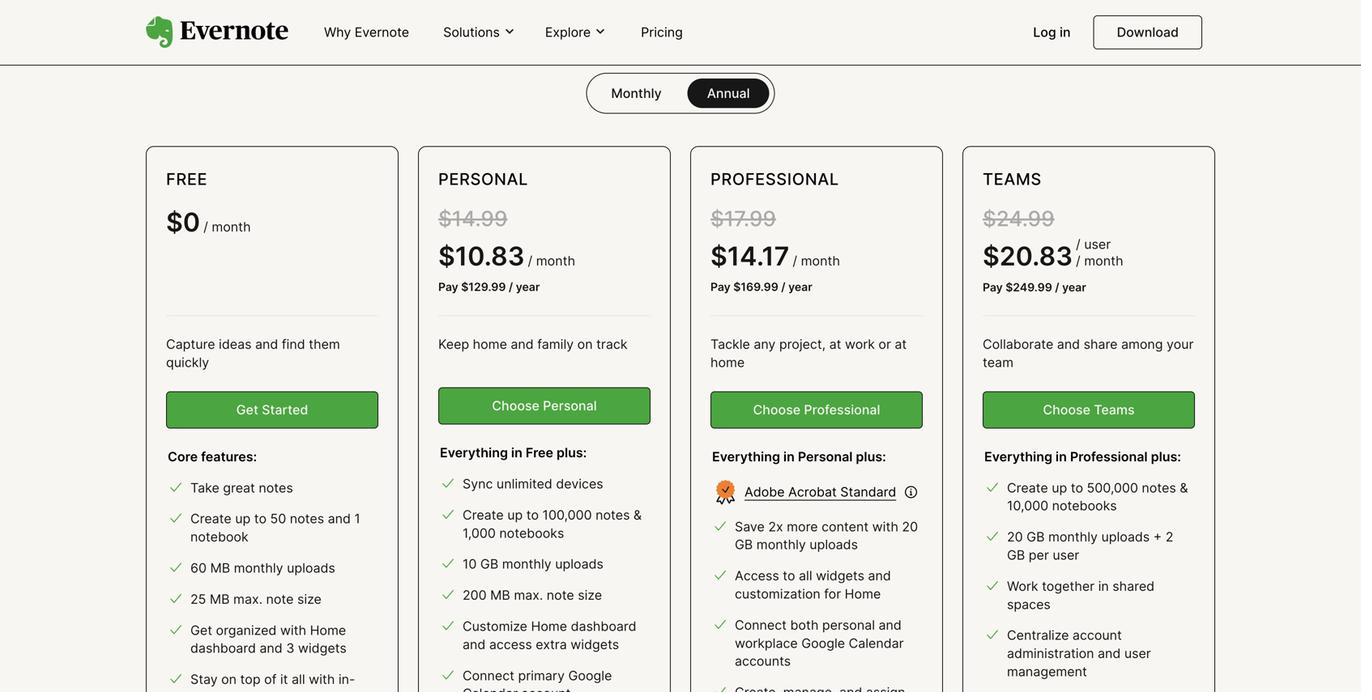 Task type: locate. For each thing, give the bounding box(es) containing it.
1 vertical spatial connect
[[463, 668, 515, 684]]

1 vertical spatial personal
[[543, 398, 597, 414]]

0 vertical spatial &
[[1180, 480, 1188, 496]]

mb
[[210, 561, 230, 577], [490, 588, 510, 604], [210, 592, 230, 608]]

collaborate and share among your team
[[983, 337, 1194, 371]]

connect up workplace
[[735, 618, 787, 634]]

2 horizontal spatial everything
[[985, 449, 1053, 465]]

notebooks down 500,000
[[1052, 498, 1117, 514]]

great
[[223, 480, 255, 496]]

connect down access
[[463, 668, 515, 684]]

any
[[754, 337, 776, 353]]

2 horizontal spatial up
[[1052, 480, 1067, 496]]

0 vertical spatial calendar
[[849, 636, 904, 652]]

plus:
[[557, 445, 587, 461], [856, 449, 886, 465], [1151, 449, 1181, 465]]

in up create up to 500,000 notes & 10,000 notebooks
[[1056, 449, 1067, 465]]

0 vertical spatial google
[[802, 636, 845, 652]]

all right it
[[292, 672, 305, 688]]

0 vertical spatial free
[[166, 169, 208, 189]]

create
[[1007, 480, 1048, 496], [463, 508, 504, 523], [190, 511, 232, 527]]

max. down 10 gb monthly uploads
[[514, 588, 543, 604]]

and left 3
[[260, 641, 283, 657]]

monthly inside the 20 gb monthly uploads + 2 gb per user
[[1048, 530, 1098, 545]]

0 horizontal spatial google
[[568, 668, 612, 684]]

0 horizontal spatial notebooks
[[499, 526, 564, 542]]

create up to 100,000 notes & 1,000 notebooks
[[463, 508, 642, 542]]

1 horizontal spatial on
[[577, 337, 593, 353]]

dashboard down organized in the left of the page
[[190, 641, 256, 657]]

1 horizontal spatial user
[[1125, 646, 1151, 662]]

choose for 10.83
[[492, 398, 540, 414]]

1 horizontal spatial dashboard
[[571, 619, 636, 635]]

to up customization
[[783, 568, 795, 584]]

2 vertical spatial professional
[[1070, 449, 1148, 465]]

2 horizontal spatial plus:
[[1151, 449, 1181, 465]]

monthly up 200 mb max. note size
[[502, 557, 552, 573]]

everything up 10,000
[[985, 449, 1053, 465]]

customize
[[463, 619, 527, 635]]

and down customize
[[463, 637, 486, 653]]

month inside $ 10.83 / month
[[536, 253, 575, 269]]

content
[[822, 519, 869, 535]]

0 vertical spatial home
[[473, 337, 507, 353]]

0 horizontal spatial with
[[280, 623, 306, 639]]

0 vertical spatial user
[[1053, 548, 1080, 564]]

notes inside create up to 100,000 notes & 1,000 notebooks
[[596, 508, 630, 523]]

notes for create up to 500,000 notes & 10,000 notebooks
[[1142, 480, 1176, 496]]

& for create up to 100,000 notes & 1,000 notebooks
[[634, 508, 642, 523]]

widgets right 3
[[298, 641, 347, 657]]

get started
[[236, 402, 308, 418]]

max. up organized in the left of the page
[[233, 592, 263, 608]]

monthly down 2x
[[757, 537, 806, 553]]

1 vertical spatial google
[[568, 668, 612, 684]]

0 horizontal spatial size
[[297, 592, 322, 608]]

adobe acrobat standard
[[745, 484, 896, 500]]

pay $ 169.99 / year
[[711, 280, 813, 294]]

0 horizontal spatial max.
[[233, 592, 263, 608]]

size down 60 mb monthly uploads
[[297, 592, 322, 608]]

year down '$ 20.83 / user / month'
[[1062, 281, 1086, 294]]

at left work
[[829, 337, 841, 353]]

plus: up create up to 500,000 notes & 10,000 notebooks
[[1151, 449, 1181, 465]]

1 horizontal spatial account
[[1073, 628, 1122, 644]]

0 horizontal spatial free
[[166, 169, 208, 189]]

get for get organized with home dashboard and 3 widgets
[[190, 623, 212, 639]]

home inside get organized with home dashboard and 3 widgets
[[310, 623, 346, 639]]

note for free
[[266, 592, 294, 608]]

professional up 500,000
[[1070, 449, 1148, 465]]

free up 0
[[166, 169, 208, 189]]

choose
[[492, 398, 540, 414], [753, 402, 801, 418], [1043, 402, 1091, 418]]

10.83
[[455, 241, 525, 272]]

and left share
[[1057, 337, 1080, 353]]

2 horizontal spatial year
[[1062, 281, 1086, 294]]

year for 10.83
[[516, 280, 540, 294]]

tackle any project, at work or at home
[[711, 337, 907, 371]]

personal down family at the left of the page
[[543, 398, 597, 414]]

month inside $ 14.17 / month
[[801, 253, 840, 269]]

up inside create up to 50 notes and 1 notebook
[[235, 511, 251, 527]]

with
[[872, 519, 899, 535], [280, 623, 306, 639], [309, 672, 335, 688]]

note down "stay"
[[190, 690, 218, 693]]

1 vertical spatial account
[[521, 686, 571, 693]]

1 horizontal spatial plus:
[[856, 449, 886, 465]]

home inside access to all widgets and customization for home
[[845, 587, 881, 602]]

1 horizontal spatial &
[[1180, 480, 1188, 496]]

0 horizontal spatial account
[[521, 686, 571, 693]]

notes down the devices
[[596, 508, 630, 523]]

up inside create up to 100,000 notes & 1,000 notebooks
[[507, 508, 523, 523]]

get
[[236, 402, 258, 418], [190, 623, 212, 639]]

free
[[166, 169, 208, 189], [526, 445, 553, 461]]

pay $ 129.99 / year
[[438, 280, 540, 294]]

2
[[1166, 530, 1174, 545]]

home down tackle
[[711, 355, 745, 371]]

1 vertical spatial &
[[634, 508, 642, 523]]

0 vertical spatial all
[[799, 568, 812, 584]]

/ inside $ 0 / month
[[203, 219, 208, 235]]

0 horizontal spatial choose
[[492, 398, 540, 414]]

widgets up the for
[[816, 568, 865, 584]]

0 horizontal spatial user
[[1053, 548, 1080, 564]]

2 horizontal spatial widgets
[[816, 568, 865, 584]]

personal up the 14.99
[[438, 169, 528, 189]]

note inside the stay on top of it all with in- note tasks
[[190, 690, 218, 693]]

mb right 200
[[490, 588, 510, 604]]

1 horizontal spatial notebooks
[[1052, 498, 1117, 514]]

0 horizontal spatial note
[[190, 690, 218, 693]]

save
[[735, 519, 765, 535]]

dashboard
[[571, 619, 636, 635], [190, 641, 256, 657]]

0 horizontal spatial home
[[473, 337, 507, 353]]

in left shared on the bottom right of page
[[1098, 579, 1109, 595]]

monthly for 20 gb monthly uploads + 2 gb per user
[[1048, 530, 1098, 545]]

100,000
[[543, 508, 592, 523]]

features:
[[201, 449, 257, 465]]

1 horizontal spatial with
[[309, 672, 335, 688]]

evernote logo image
[[146, 16, 288, 49]]

up for personal
[[507, 508, 523, 523]]

month right 14.17
[[801, 253, 840, 269]]

1 vertical spatial professional
[[804, 402, 880, 418]]

home up in-
[[310, 623, 346, 639]]

20 inside the 20 gb monthly uploads + 2 gb per user
[[1007, 530, 1023, 545]]

notes right 500,000
[[1142, 480, 1176, 496]]

pay left 129.99
[[438, 280, 458, 294]]

note down 60 mb monthly uploads
[[266, 592, 294, 608]]

1 horizontal spatial size
[[578, 588, 602, 604]]

and left the find
[[255, 337, 278, 353]]

choose inside 'link'
[[753, 402, 801, 418]]

take
[[190, 480, 219, 496]]

everything in free plus:
[[440, 445, 587, 461]]

user inside centralize account administration and user management
[[1125, 646, 1151, 662]]

0 horizontal spatial &
[[634, 508, 642, 523]]

to inside access to all widgets and customization for home
[[783, 568, 795, 584]]

personal up adobe acrobat standard on the bottom right
[[798, 449, 853, 465]]

capture
[[166, 337, 215, 353]]

129.99
[[469, 280, 506, 294]]

with left in-
[[309, 672, 335, 688]]

2 vertical spatial personal
[[798, 449, 853, 465]]

0 horizontal spatial year
[[516, 280, 540, 294]]

in-
[[339, 672, 355, 688]]

uploads down create up to 100,000 notes & 1,000 notebooks
[[555, 557, 604, 573]]

everything for 10.83
[[440, 445, 508, 461]]

mb right "60"
[[210, 561, 230, 577]]

both
[[790, 618, 819, 634]]

20 down 10,000
[[1007, 530, 1023, 545]]

month inside $ 0 / month
[[212, 219, 251, 235]]

month right 10.83
[[536, 253, 575, 269]]

all inside access to all widgets and customization for home
[[799, 568, 812, 584]]

choose professional link
[[711, 392, 923, 429]]

with inside get organized with home dashboard and 3 widgets
[[280, 623, 306, 639]]

1 at from the left
[[829, 337, 841, 353]]

2 horizontal spatial note
[[547, 588, 574, 604]]

1 horizontal spatial all
[[799, 568, 812, 584]]

solutions button
[[438, 23, 521, 41]]

uploads for 20 gb monthly uploads + 2 gb per user
[[1102, 530, 1150, 545]]

uploads inside the 20 gb monthly uploads + 2 gb per user
[[1102, 530, 1150, 545]]

with up 3
[[280, 623, 306, 639]]

in for 10.83
[[511, 445, 523, 461]]

and inside collaborate and share among your team
[[1057, 337, 1080, 353]]

home inside the tackle any project, at work or at home
[[711, 355, 745, 371]]

get left started
[[236, 402, 258, 418]]

take great notes
[[190, 480, 293, 496]]

size for free
[[297, 592, 322, 608]]

month for 10.83
[[536, 253, 575, 269]]

to inside create up to 50 notes and 1 notebook
[[254, 511, 267, 527]]

10
[[463, 557, 477, 573]]

249.99
[[1013, 281, 1052, 294]]

0 horizontal spatial pay
[[438, 280, 458, 294]]

0 horizontal spatial up
[[235, 511, 251, 527]]

$ 0 / month
[[166, 207, 251, 238]]

1 horizontal spatial get
[[236, 402, 258, 418]]

1 vertical spatial user
[[1125, 646, 1151, 662]]

1 horizontal spatial home
[[711, 355, 745, 371]]

monthly for 60 mb monthly uploads
[[234, 561, 283, 577]]

calendar down access
[[463, 686, 518, 693]]

shared
[[1113, 579, 1155, 595]]

0 vertical spatial dashboard
[[571, 619, 636, 635]]

1 horizontal spatial calendar
[[849, 636, 904, 652]]

to inside create up to 500,000 notes & 10,000 notebooks
[[1071, 480, 1083, 496]]

/ right "249.99" in the top right of the page
[[1055, 281, 1060, 294]]

0 vertical spatial connect
[[735, 618, 787, 634]]

create inside create up to 50 notes and 1 notebook
[[190, 511, 232, 527]]

user
[[1084, 237, 1111, 252]]

choose left teams
[[1043, 402, 1091, 418]]

$ for 10.83
[[438, 241, 455, 272]]

in for 20.83
[[1056, 449, 1067, 465]]

2 vertical spatial with
[[309, 672, 335, 688]]

create up 10,000
[[1007, 480, 1048, 496]]

choose up the everything in free plus:
[[492, 398, 540, 414]]

$ 20.83 / user / month
[[983, 237, 1123, 272]]

among
[[1121, 337, 1163, 353]]

home right the keep
[[473, 337, 507, 353]]

1 horizontal spatial connect
[[735, 618, 787, 634]]

pay left "249.99" in the top right of the page
[[983, 281, 1003, 294]]

0 horizontal spatial 20
[[902, 519, 918, 535]]

notes inside create up to 50 notes and 1 notebook
[[290, 511, 324, 527]]

/ right 14.17
[[793, 253, 797, 269]]

google right primary
[[568, 668, 612, 684]]

on
[[577, 337, 593, 353], [221, 672, 237, 688]]

$ inside '$ 20.83 / user / month'
[[983, 241, 1000, 272]]

0 horizontal spatial plus:
[[557, 445, 587, 461]]

plus: for 20.83
[[1151, 449, 1181, 465]]

0 horizontal spatial at
[[829, 337, 841, 353]]

account down primary
[[521, 686, 571, 693]]

note down 10 gb monthly uploads
[[547, 588, 574, 604]]

why evernote link
[[314, 18, 419, 48]]

to left the '50'
[[254, 511, 267, 527]]

dashboard down 200 mb max. note size
[[571, 619, 636, 635]]

1 horizontal spatial max.
[[514, 588, 543, 604]]

2 horizontal spatial pay
[[983, 281, 1003, 294]]

on inside the stay on top of it all with in- note tasks
[[221, 672, 237, 688]]

1 vertical spatial on
[[221, 672, 237, 688]]

$ 10.83 / month
[[438, 241, 575, 272]]

them
[[309, 337, 340, 353]]

& right 100,000
[[634, 508, 642, 523]]

1 horizontal spatial year
[[788, 280, 813, 294]]

all up customization
[[799, 568, 812, 584]]

create up to 500,000 notes & 10,000 notebooks
[[1007, 480, 1188, 514]]

notebooks inside create up to 100,000 notes & 1,000 notebooks
[[499, 526, 564, 542]]

1 horizontal spatial pay
[[711, 280, 731, 294]]

year for 14.17
[[788, 280, 813, 294]]

0 horizontal spatial dashboard
[[190, 641, 256, 657]]

up for free
[[235, 511, 251, 527]]

$ for 17.99
[[711, 206, 724, 232]]

1 horizontal spatial at
[[895, 337, 907, 353]]

team
[[983, 355, 1014, 371]]

more
[[787, 519, 818, 535]]

user down shared on the bottom right of page
[[1125, 646, 1151, 662]]

up down everything in professional plus:
[[1052, 480, 1067, 496]]

max. for free
[[233, 592, 263, 608]]

all
[[799, 568, 812, 584], [292, 672, 305, 688]]

up down unlimited
[[507, 508, 523, 523]]

why
[[324, 24, 351, 40]]

1 vertical spatial home
[[711, 355, 745, 371]]

customize home dashboard and access extra widgets
[[463, 619, 636, 653]]

free up sync unlimited devices
[[526, 445, 553, 461]]

size
[[578, 588, 602, 604], [297, 592, 322, 608]]

pay for 14.17
[[711, 280, 731, 294]]

and right personal
[[879, 618, 902, 634]]

0 horizontal spatial connect
[[463, 668, 515, 684]]

gb up 'per'
[[1027, 530, 1045, 545]]

$
[[438, 206, 452, 232], [711, 206, 724, 232], [983, 206, 996, 232], [166, 207, 183, 238], [438, 241, 455, 272], [711, 241, 727, 272], [983, 241, 1000, 272], [461, 280, 469, 294], [733, 280, 741, 294], [1006, 281, 1013, 294]]

1 horizontal spatial 20
[[1007, 530, 1023, 545]]

2 horizontal spatial choose
[[1043, 402, 1091, 418]]

everything for 20.83
[[985, 449, 1053, 465]]

note
[[547, 588, 574, 604], [266, 592, 294, 608], [190, 690, 218, 693]]

1 horizontal spatial up
[[507, 508, 523, 523]]

create up notebook
[[190, 511, 232, 527]]

uploads inside the save 2x more content with 20 gb monthly uploads
[[810, 537, 858, 553]]

calendar down personal
[[849, 636, 904, 652]]

google inside connect both personal and workplace google calendar accounts
[[802, 636, 845, 652]]

and
[[255, 337, 278, 353], [511, 337, 534, 353], [1057, 337, 1080, 353], [328, 511, 351, 527], [868, 568, 891, 584], [879, 618, 902, 634], [463, 637, 486, 653], [260, 641, 283, 657], [1098, 646, 1121, 662]]

2 horizontal spatial create
[[1007, 480, 1048, 496]]

1 vertical spatial get
[[190, 623, 212, 639]]

calendar inside connect both personal and workplace google calendar accounts
[[849, 636, 904, 652]]

/ inside $ 14.17 / month
[[793, 253, 797, 269]]

& inside create up to 100,000 notes & 1,000 notebooks
[[634, 508, 642, 523]]

home
[[473, 337, 507, 353], [711, 355, 745, 371]]

get inside get organized with home dashboard and 3 widgets
[[190, 623, 212, 639]]

25 mb max. note size
[[190, 592, 322, 608]]

1 vertical spatial all
[[292, 672, 305, 688]]

gb down save
[[735, 537, 753, 553]]

and inside centralize account administration and user management
[[1098, 646, 1121, 662]]

monthly inside the save 2x more content with 20 gb monthly uploads
[[757, 537, 806, 553]]

0 vertical spatial get
[[236, 402, 258, 418]]

0 horizontal spatial all
[[292, 672, 305, 688]]

in inside work together in shared spaces
[[1098, 579, 1109, 595]]

personal
[[438, 169, 528, 189], [543, 398, 597, 414], [798, 449, 853, 465]]

user
[[1053, 548, 1080, 564], [1125, 646, 1151, 662]]

1 horizontal spatial widgets
[[571, 637, 619, 653]]

0 vertical spatial notebooks
[[1052, 498, 1117, 514]]

widgets inside get organized with home dashboard and 3 widgets
[[298, 641, 347, 657]]

home up extra
[[531, 619, 567, 635]]

create inside create up to 100,000 notes & 1,000 notebooks
[[463, 508, 504, 523]]

notebooks up 10 gb monthly uploads
[[499, 526, 564, 542]]

uploads down content
[[810, 537, 858, 553]]

notes for create up to 50 notes and 1 notebook
[[290, 511, 324, 527]]

notebooks inside create up to 500,000 notes & 10,000 notebooks
[[1052, 498, 1117, 514]]

1 vertical spatial free
[[526, 445, 553, 461]]

connect inside connect primary google calendar account
[[463, 668, 515, 684]]

/ inside $ 10.83 / month
[[528, 253, 533, 269]]

0 horizontal spatial create
[[190, 511, 232, 527]]

1 horizontal spatial home
[[531, 619, 567, 635]]

2 at from the left
[[895, 337, 907, 353]]

collaborate
[[983, 337, 1054, 353]]

200 mb max. note size
[[463, 588, 602, 604]]

0 horizontal spatial home
[[310, 623, 346, 639]]

&
[[1180, 480, 1188, 496], [634, 508, 642, 523]]

& right 500,000
[[1180, 480, 1188, 496]]

1 horizontal spatial everything
[[712, 449, 780, 465]]

account down work together in shared spaces
[[1073, 628, 1122, 644]]

0 horizontal spatial widgets
[[298, 641, 347, 657]]

get for get started
[[236, 402, 258, 418]]

0 vertical spatial personal
[[438, 169, 528, 189]]

/ right 10.83
[[528, 253, 533, 269]]

get down 25
[[190, 623, 212, 639]]

2 horizontal spatial personal
[[798, 449, 853, 465]]

17.99
[[724, 206, 776, 232]]

pay left 169.99
[[711, 280, 731, 294]]

monthly
[[1048, 530, 1098, 545], [757, 537, 806, 553], [502, 557, 552, 573], [234, 561, 283, 577]]

mb for free
[[210, 592, 230, 608]]

with down standard
[[872, 519, 899, 535]]

and inside access to all widgets and customization for home
[[868, 568, 891, 584]]

2 horizontal spatial with
[[872, 519, 899, 535]]

1 vertical spatial with
[[280, 623, 306, 639]]

connect inside connect both personal and workplace google calendar accounts
[[735, 618, 787, 634]]

in
[[1060, 24, 1071, 40], [511, 445, 523, 461], [783, 449, 795, 465], [1056, 449, 1067, 465], [1098, 579, 1109, 595]]

1 horizontal spatial note
[[266, 592, 294, 608]]

1 horizontal spatial google
[[802, 636, 845, 652]]

to down everything in professional plus:
[[1071, 480, 1083, 496]]

$ for 14.99
[[438, 206, 452, 232]]

create up 1,000
[[463, 508, 504, 523]]

it
[[280, 672, 288, 688]]

0 vertical spatial with
[[872, 519, 899, 535]]

everything up sync
[[440, 445, 508, 461]]

choose up everything in personal plus:
[[753, 402, 801, 418]]

to inside create up to 100,000 notes & 1,000 notebooks
[[526, 508, 539, 523]]

year down $ 14.17 / month
[[788, 280, 813, 294]]

0 vertical spatial account
[[1073, 628, 1122, 644]]

home inside "customize home dashboard and access extra widgets"
[[531, 619, 567, 635]]

0 horizontal spatial everything
[[440, 445, 508, 461]]

$ 14.17 / month
[[711, 241, 840, 272]]

gb
[[1027, 530, 1045, 545], [735, 537, 753, 553], [1007, 548, 1025, 564], [480, 557, 499, 573]]

google down both
[[802, 636, 845, 652]]

customization
[[735, 587, 821, 602]]

/ right 0
[[203, 219, 208, 235]]

notes right the '50'
[[290, 511, 324, 527]]

ideas
[[219, 337, 252, 353]]

$ for 20.83
[[983, 241, 1000, 272]]

widgets right extra
[[571, 637, 619, 653]]

everything in personal plus:
[[712, 449, 886, 465]]

0 horizontal spatial on
[[221, 672, 237, 688]]

sync
[[463, 476, 493, 492]]

professional up everything in personal plus:
[[804, 402, 880, 418]]

at right or
[[895, 337, 907, 353]]

widgets inside "customize home dashboard and access extra widgets"
[[571, 637, 619, 653]]

and left 1
[[328, 511, 351, 527]]

$ 17.99
[[711, 206, 776, 232]]

create for free
[[190, 511, 232, 527]]

unlimited
[[497, 476, 552, 492]]

monthly up 'per'
[[1048, 530, 1098, 545]]

notes inside create up to 500,000 notes & 10,000 notebooks
[[1142, 480, 1176, 496]]

1 horizontal spatial create
[[463, 508, 504, 523]]

1 vertical spatial notebooks
[[499, 526, 564, 542]]

notes up the '50'
[[259, 480, 293, 496]]

0 horizontal spatial get
[[190, 623, 212, 639]]

& inside create up to 500,000 notes & 10,000 notebooks
[[1180, 480, 1188, 496]]

in up unlimited
[[511, 445, 523, 461]]



Task type: vqa. For each thing, say whether or not it's contained in the screenshot.
KEEP
yes



Task type: describe. For each thing, give the bounding box(es) containing it.
download link
[[1094, 15, 1202, 49]]

and inside create up to 50 notes and 1 notebook
[[328, 511, 351, 527]]

find
[[282, 337, 305, 353]]

and inside connect both personal and workplace google calendar accounts
[[879, 618, 902, 634]]

plus: for 10.83
[[557, 445, 587, 461]]

create for personal
[[463, 508, 504, 523]]

choose teams
[[1043, 402, 1135, 418]]

/ right 129.99
[[509, 280, 513, 294]]

widgets inside access to all widgets and customization for home
[[816, 568, 865, 584]]

everything for 14.17
[[712, 449, 780, 465]]

tasks
[[222, 690, 254, 693]]

all inside the stay on top of it all with in- note tasks
[[292, 672, 305, 688]]

connect both personal and workplace google calendar accounts
[[735, 618, 904, 670]]

devices
[[556, 476, 603, 492]]

centralize account administration and user management
[[1007, 628, 1151, 680]]

explore
[[545, 24, 591, 40]]

pay for 20.83
[[983, 281, 1003, 294]]

uploads for 10 gb monthly uploads
[[555, 557, 604, 573]]

$ for 24.99
[[983, 206, 996, 232]]

explore button
[[540, 23, 612, 41]]

uploads for 60 mb monthly uploads
[[287, 561, 335, 577]]

in for 14.17
[[783, 449, 795, 465]]

size for personal
[[578, 588, 602, 604]]

gb inside the save 2x more content with 20 gb monthly uploads
[[735, 537, 753, 553]]

gb right 10
[[480, 557, 499, 573]]

50
[[270, 511, 286, 527]]

to for 500,000
[[1071, 480, 1083, 496]]

download
[[1117, 24, 1179, 40]]

monthly
[[611, 85, 662, 101]]

core
[[168, 449, 198, 465]]

professional inside choose professional 'link'
[[804, 402, 880, 418]]

and inside "customize home dashboard and access extra widgets"
[[463, 637, 486, 653]]

pay $ 249.99 / year
[[983, 281, 1086, 294]]

work
[[1007, 579, 1038, 595]]

10 gb monthly uploads
[[463, 557, 604, 573]]

$ 14.99
[[438, 206, 508, 232]]

25
[[190, 592, 206, 608]]

stay
[[190, 672, 218, 688]]

/ left user
[[1076, 237, 1081, 252]]

log
[[1033, 24, 1056, 40]]

project,
[[779, 337, 826, 353]]

your
[[1167, 337, 1194, 353]]

per
[[1029, 548, 1049, 564]]

management
[[1007, 664, 1087, 680]]

monthly button
[[592, 78, 681, 108]]

pricing
[[641, 24, 683, 40]]

access
[[735, 568, 779, 584]]

to for 50
[[254, 511, 267, 527]]

and inside get organized with home dashboard and 3 widgets
[[260, 641, 283, 657]]

in right log
[[1060, 24, 1071, 40]]

0 vertical spatial on
[[577, 337, 593, 353]]

pay for 10.83
[[438, 280, 458, 294]]

and left family at the left of the page
[[511, 337, 534, 353]]

choose for 20.83
[[1043, 402, 1091, 418]]

create inside create up to 500,000 notes & 10,000 notebooks
[[1007, 480, 1048, 496]]

tackle
[[711, 337, 750, 353]]

mb for personal
[[490, 588, 510, 604]]

work
[[845, 337, 875, 353]]

capture ideas and find them quickly
[[166, 337, 340, 371]]

extra
[[536, 637, 567, 653]]

started
[[262, 402, 308, 418]]

1 horizontal spatial free
[[526, 445, 553, 461]]

with inside the stay on top of it all with in- note tasks
[[309, 672, 335, 688]]

max. for personal
[[514, 588, 543, 604]]

24.99
[[996, 206, 1055, 232]]

60 mb monthly uploads
[[190, 561, 335, 577]]

keep home and family on track
[[438, 337, 628, 353]]

& for create up to 500,000 notes & 10,000 notebooks
[[1180, 480, 1188, 496]]

everything in professional plus:
[[985, 449, 1181, 465]]

month for 14.17
[[801, 253, 840, 269]]

month inside '$ 20.83 / user / month'
[[1084, 253, 1123, 269]]

up inside create up to 500,000 notes & 10,000 notebooks
[[1052, 480, 1067, 496]]

together
[[1042, 579, 1095, 595]]

/ right 169.99
[[781, 280, 786, 294]]

share
[[1084, 337, 1118, 353]]

organized
[[216, 623, 277, 639]]

note for personal
[[547, 588, 574, 604]]

0 horizontal spatial personal
[[438, 169, 528, 189]]

14.99
[[452, 206, 508, 232]]

connect for connect both personal and workplace google calendar accounts
[[735, 618, 787, 634]]

notes for create up to 100,000 notes & 1,000 notebooks
[[596, 508, 630, 523]]

work together in shared spaces
[[1007, 579, 1155, 613]]

choose professional
[[753, 402, 880, 418]]

calendar inside connect primary google calendar account
[[463, 686, 518, 693]]

1 horizontal spatial personal
[[543, 398, 597, 414]]

top
[[240, 672, 261, 688]]

connect primary google calendar account
[[463, 668, 612, 693]]

20.83
[[1000, 241, 1073, 272]]

10,000
[[1007, 498, 1049, 514]]

quickly
[[166, 355, 209, 371]]

evernote
[[355, 24, 409, 40]]

and inside capture ideas and find them quickly
[[255, 337, 278, 353]]

access to all widgets and customization for home
[[735, 568, 891, 602]]

notebooks for 500,000
[[1052, 498, 1117, 514]]

primary
[[518, 668, 565, 684]]

account inside connect primary google calendar account
[[521, 686, 571, 693]]

solutions
[[443, 24, 500, 40]]

0 vertical spatial professional
[[711, 169, 839, 189]]

20 inside the save 2x more content with 20 gb monthly uploads
[[902, 519, 918, 535]]

keep
[[438, 337, 469, 353]]

notebooks for 100,000
[[499, 526, 564, 542]]

monthly for 10 gb monthly uploads
[[502, 557, 552, 573]]

to for 100,000
[[526, 508, 539, 523]]

create up to 50 notes and 1 notebook
[[190, 511, 360, 545]]

of
[[264, 672, 277, 688]]

get started link
[[166, 392, 378, 429]]

adobe acrobat standard link
[[711, 480, 923, 518]]

dashboard inside get organized with home dashboard and 3 widgets
[[190, 641, 256, 657]]

adobe
[[745, 484, 785, 500]]

connect for connect primary google calendar account
[[463, 668, 515, 684]]

get organized with home dashboard and 3 widgets
[[190, 623, 347, 657]]

$ 24.99
[[983, 206, 1055, 232]]

$ for 14.17
[[711, 241, 727, 272]]

gb left 'per'
[[1007, 548, 1025, 564]]

+
[[1154, 530, 1162, 545]]

acrobat
[[788, 484, 837, 500]]

with inside the save 2x more content with 20 gb monthly uploads
[[872, 519, 899, 535]]

google inside connect primary google calendar account
[[568, 668, 612, 684]]

plus: for 14.17
[[856, 449, 886, 465]]

core features:
[[168, 449, 257, 465]]

user inside the 20 gb monthly uploads + 2 gb per user
[[1053, 548, 1080, 564]]

$ for 0
[[166, 207, 183, 238]]

account inside centralize account administration and user management
[[1073, 628, 1122, 644]]

169.99
[[741, 280, 779, 294]]

2x
[[768, 519, 783, 535]]

teams
[[983, 169, 1042, 189]]

choose for 14.17
[[753, 402, 801, 418]]

log in link
[[1024, 18, 1081, 48]]

month for 0
[[212, 219, 251, 235]]

dashboard inside "customize home dashboard and access extra widgets"
[[571, 619, 636, 635]]

accounts
[[735, 654, 791, 670]]

1
[[354, 511, 360, 527]]

60
[[190, 561, 207, 577]]

centralize
[[1007, 628, 1069, 644]]

save 2x more content with 20 gb monthly uploads
[[735, 519, 918, 553]]

500,000
[[1087, 480, 1138, 496]]

log in
[[1033, 24, 1071, 40]]

/ right 20.83
[[1076, 253, 1081, 269]]

choose personal
[[492, 398, 597, 414]]

year for 20.83
[[1062, 281, 1086, 294]]



